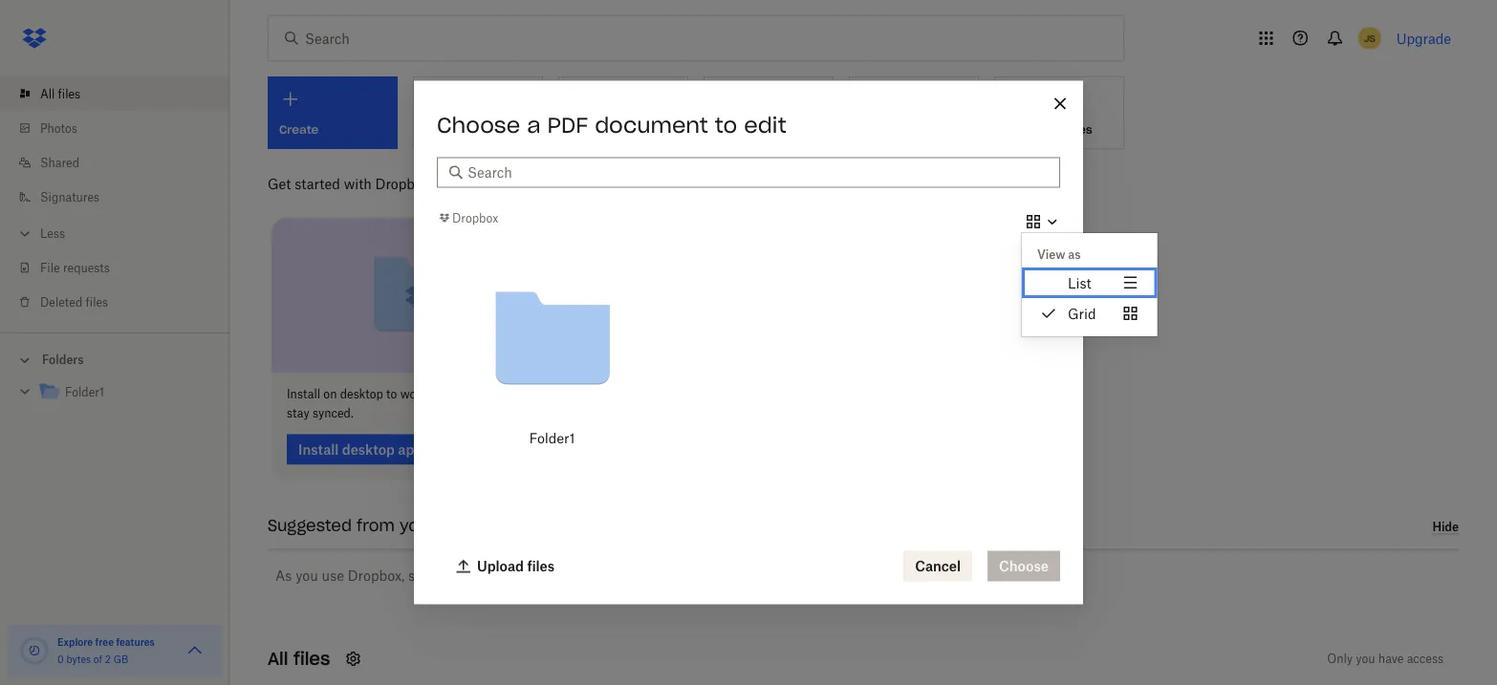 Task type: vqa. For each thing, say whether or not it's contained in the screenshot.
'Open information panel' image
no



Task type: locate. For each thing, give the bounding box(es) containing it.
files down use
[[294, 649, 330, 671]]

all files up photos in the top of the page
[[40, 87, 80, 101]]

choose
[[437, 111, 520, 138]]

files right deleted
[[86, 295, 108, 309]]

and right offline
[[510, 387, 530, 402]]

synced.
[[313, 407, 354, 421]]

suggested from your activity
[[268, 517, 499, 536]]

0 vertical spatial all files
[[40, 87, 80, 101]]

file
[[40, 261, 60, 275]]

1 horizontal spatial get
[[1007, 122, 1027, 137]]

1 horizontal spatial folder1
[[530, 431, 575, 447]]

to
[[715, 111, 738, 138], [387, 387, 397, 402]]

0 vertical spatial all
[[40, 87, 55, 101]]

files inside the install on desktop to work on files offline and stay synced.
[[447, 387, 470, 402]]

choose a pdf document to edit dialog
[[414, 81, 1158, 605]]

1 horizontal spatial all files
[[268, 649, 330, 671]]

1 horizontal spatial to
[[715, 111, 738, 138]]

folder1 button
[[472, 258, 633, 458]]

on
[[324, 387, 337, 402], [430, 387, 444, 402]]

you left have on the bottom right
[[1357, 652, 1376, 667]]

to left work
[[387, 387, 397, 402]]

2 and from the left
[[729, 387, 749, 402]]

upgrade
[[1397, 30, 1452, 46]]

1 vertical spatial with
[[660, 387, 684, 402]]

control
[[752, 387, 790, 402]]

files left offline
[[447, 387, 470, 402]]

get
[[1007, 122, 1027, 137], [268, 176, 291, 192]]

get for get signatures
[[1007, 122, 1027, 137]]

grid radio item
[[1022, 298, 1158, 329]]

install on desktop to work on files offline and stay synced.
[[287, 387, 530, 421]]

gb
[[113, 654, 128, 666]]

automatically
[[543, 568, 629, 584]]

shared
[[40, 155, 79, 170]]

folder
[[614, 122, 649, 137]]

choose a pdf document to edit
[[437, 111, 787, 138]]

anyone
[[687, 387, 726, 402]]

list
[[0, 65, 230, 333]]

with right started
[[344, 176, 372, 192]]

features
[[116, 637, 155, 648]]

with inside share files with anyone and control edit or view access.
[[660, 387, 684, 402]]

you for all files
[[1357, 652, 1376, 667]]

photos
[[40, 121, 77, 135]]

all down as
[[268, 649, 288, 671]]

record
[[716, 122, 759, 137]]

shared link
[[15, 145, 230, 180]]

pdf
[[548, 111, 588, 138]]

as
[[275, 568, 292, 584]]

you right as
[[296, 568, 318, 584]]

all files inside list item
[[40, 87, 80, 101]]

list containing all files
[[0, 65, 230, 333]]

1 vertical spatial get
[[268, 176, 291, 192]]

all files link
[[15, 77, 230, 111]]

1 horizontal spatial dropbox
[[452, 211, 499, 225]]

0 vertical spatial folder1
[[65, 385, 104, 400]]

1 horizontal spatial and
[[729, 387, 749, 402]]

view
[[1038, 247, 1066, 262]]

0 vertical spatial you
[[296, 568, 318, 584]]

show
[[632, 568, 666, 584]]

stay
[[287, 407, 310, 421]]

with
[[344, 176, 372, 192], [660, 387, 684, 402]]

1 vertical spatial edit
[[793, 387, 814, 402]]

1 horizontal spatial with
[[660, 387, 684, 402]]

1 horizontal spatial edit
[[793, 387, 814, 402]]

dropbox
[[376, 176, 429, 192], [452, 211, 499, 225]]

files
[[58, 87, 80, 101], [86, 295, 108, 309], [447, 387, 470, 402], [634, 387, 657, 402], [294, 649, 330, 671]]

dropbox link
[[437, 208, 499, 228]]

files up photos in the top of the page
[[58, 87, 80, 101]]

view as
[[1038, 247, 1081, 262]]

folder1
[[65, 385, 104, 400], [530, 431, 575, 447]]

0 vertical spatial dropbox
[[376, 176, 429, 192]]

on right work
[[430, 387, 444, 402]]

0 vertical spatial with
[[344, 176, 372, 192]]

all up photos in the top of the page
[[40, 87, 55, 101]]

you
[[296, 568, 318, 584], [1357, 652, 1376, 667]]

with left "anyone"
[[660, 387, 684, 402]]

get inside button
[[1007, 122, 1027, 137]]

1 horizontal spatial all
[[268, 649, 288, 671]]

explore free features 0 bytes of 2 gb
[[57, 637, 155, 666]]

deleted files link
[[15, 285, 230, 319]]

access
[[1408, 652, 1444, 667]]

to inside dialog
[[715, 111, 738, 138]]

get for get started with dropbox
[[268, 176, 291, 192]]

0 horizontal spatial folder1
[[65, 385, 104, 400]]

1 vertical spatial to
[[387, 387, 397, 402]]

folder1 for folder1 link at bottom
[[65, 385, 104, 400]]

0 horizontal spatial on
[[324, 387, 337, 402]]

dropbox right started
[[376, 176, 429, 192]]

0 vertical spatial to
[[715, 111, 738, 138]]

and left control at bottom right
[[729, 387, 749, 402]]

get left signatures
[[1007, 122, 1027, 137]]

edit left or
[[793, 387, 814, 402]]

suggested
[[268, 517, 352, 536]]

0 horizontal spatial with
[[344, 176, 372, 192]]

files inside share files with anyone and control edit or view access.
[[634, 387, 657, 402]]

use
[[322, 568, 344, 584]]

document
[[595, 111, 709, 138]]

dropbox down 'choose'
[[452, 211, 499, 225]]

0 horizontal spatial to
[[387, 387, 397, 402]]

edit inside dialog
[[744, 111, 787, 138]]

folder1 link
[[38, 380, 214, 406]]

and
[[510, 387, 530, 402], [729, 387, 749, 402]]

photos link
[[15, 111, 230, 145]]

all files
[[40, 87, 80, 101], [268, 649, 330, 671]]

dropbox image
[[15, 19, 54, 57]]

files right share
[[634, 387, 657, 402]]

as you use dropbox, suggested items will automatically show up here.
[[275, 568, 720, 584]]

1 vertical spatial all
[[268, 649, 288, 671]]

folder1 for folder1 button
[[530, 431, 575, 447]]

1 vertical spatial folder1
[[530, 431, 575, 447]]

to up 'search' text box at the top of page
[[715, 111, 738, 138]]

0 vertical spatial get
[[1007, 122, 1027, 137]]

0 vertical spatial edit
[[744, 111, 787, 138]]

less
[[40, 226, 65, 241]]

get left started
[[268, 176, 291, 192]]

0 horizontal spatial all files
[[40, 87, 80, 101]]

0 horizontal spatial and
[[510, 387, 530, 402]]

on up synced. on the left bottom of the page
[[324, 387, 337, 402]]

signatures
[[1031, 122, 1093, 137]]

all
[[40, 87, 55, 101], [268, 649, 288, 671]]

1 vertical spatial all files
[[268, 649, 330, 671]]

0 horizontal spatial you
[[296, 568, 318, 584]]

items
[[478, 568, 513, 584]]

file requests
[[40, 261, 110, 275]]

signatures link
[[15, 180, 230, 214]]

1 vertical spatial dropbox
[[452, 211, 499, 225]]

0 horizontal spatial get
[[268, 176, 291, 192]]

0 horizontal spatial dropbox
[[376, 176, 429, 192]]

access.
[[599, 407, 638, 421]]

create folder button
[[559, 77, 689, 149]]

a
[[527, 111, 541, 138]]

2
[[105, 654, 111, 666]]

folder1 inside folder1 link
[[65, 385, 104, 400]]

all files down as
[[268, 649, 330, 671]]

suggested
[[408, 568, 474, 584]]

edit
[[744, 111, 787, 138], [793, 387, 814, 402]]

get started with dropbox
[[268, 176, 429, 192]]

files inside list item
[[58, 87, 80, 101]]

1 horizontal spatial you
[[1357, 652, 1376, 667]]

edit up 'search' text box at the top of page
[[744, 111, 787, 138]]

will
[[517, 568, 539, 584]]

folder1 inside folder1 button
[[530, 431, 575, 447]]

record button
[[704, 77, 834, 149]]

1 horizontal spatial on
[[430, 387, 444, 402]]

0 horizontal spatial all
[[40, 87, 55, 101]]

1 and from the left
[[510, 387, 530, 402]]

Search text field
[[468, 162, 1049, 183]]

0 horizontal spatial edit
[[744, 111, 787, 138]]

and inside share files with anyone and control edit or view access.
[[729, 387, 749, 402]]

all inside all files link
[[40, 87, 55, 101]]

1 vertical spatial you
[[1357, 652, 1376, 667]]



Task type: describe. For each thing, give the bounding box(es) containing it.
free
[[95, 637, 114, 648]]

file requests link
[[15, 251, 230, 285]]

folders
[[42, 353, 84, 367]]

2 on from the left
[[430, 387, 444, 402]]

from
[[357, 517, 395, 536]]

with for files
[[660, 387, 684, 402]]

have
[[1379, 652, 1404, 667]]

with for started
[[344, 176, 372, 192]]

as
[[1069, 247, 1081, 262]]

all files list item
[[0, 77, 230, 111]]

1 on from the left
[[324, 387, 337, 402]]

desktop
[[340, 387, 383, 402]]

dropbox inside choose a pdf document to edit dialog
[[452, 211, 499, 225]]

of
[[94, 654, 102, 666]]

your
[[400, 517, 435, 536]]

deleted files
[[40, 295, 108, 309]]

started
[[295, 176, 340, 192]]

offline
[[473, 387, 507, 402]]

upgrade link
[[1397, 30, 1452, 46]]

create
[[571, 122, 611, 137]]

bytes
[[66, 654, 91, 666]]

0
[[57, 654, 64, 666]]

list radio item
[[1022, 268, 1158, 298]]

edit inside share files with anyone and control edit or view access.
[[793, 387, 814, 402]]

to inside the install on desktop to work on files offline and stay synced.
[[387, 387, 397, 402]]

deleted
[[40, 295, 83, 309]]

get signatures
[[1007, 122, 1093, 137]]

grid
[[1068, 306, 1097, 322]]

requests
[[63, 261, 110, 275]]

install
[[287, 387, 320, 402]]

share
[[599, 387, 631, 402]]

quota usage element
[[19, 636, 50, 667]]

list
[[1068, 275, 1092, 291]]

view
[[831, 387, 856, 402]]

explore
[[57, 637, 93, 648]]

or
[[817, 387, 828, 402]]

here.
[[689, 568, 720, 584]]

only
[[1328, 652, 1353, 667]]

you for suggested from your activity
[[296, 568, 318, 584]]

less image
[[15, 224, 34, 243]]

work
[[400, 387, 427, 402]]

only you have access
[[1328, 652, 1444, 667]]

dropbox,
[[348, 568, 405, 584]]

create folder
[[571, 122, 649, 137]]

up
[[669, 568, 686, 584]]

and inside the install on desktop to work on files offline and stay synced.
[[510, 387, 530, 402]]

get signatures button
[[995, 77, 1125, 149]]

activity
[[440, 517, 499, 536]]

folders button
[[0, 345, 230, 374]]

share files with anyone and control edit or view access.
[[599, 387, 856, 421]]

signatures
[[40, 190, 100, 204]]



